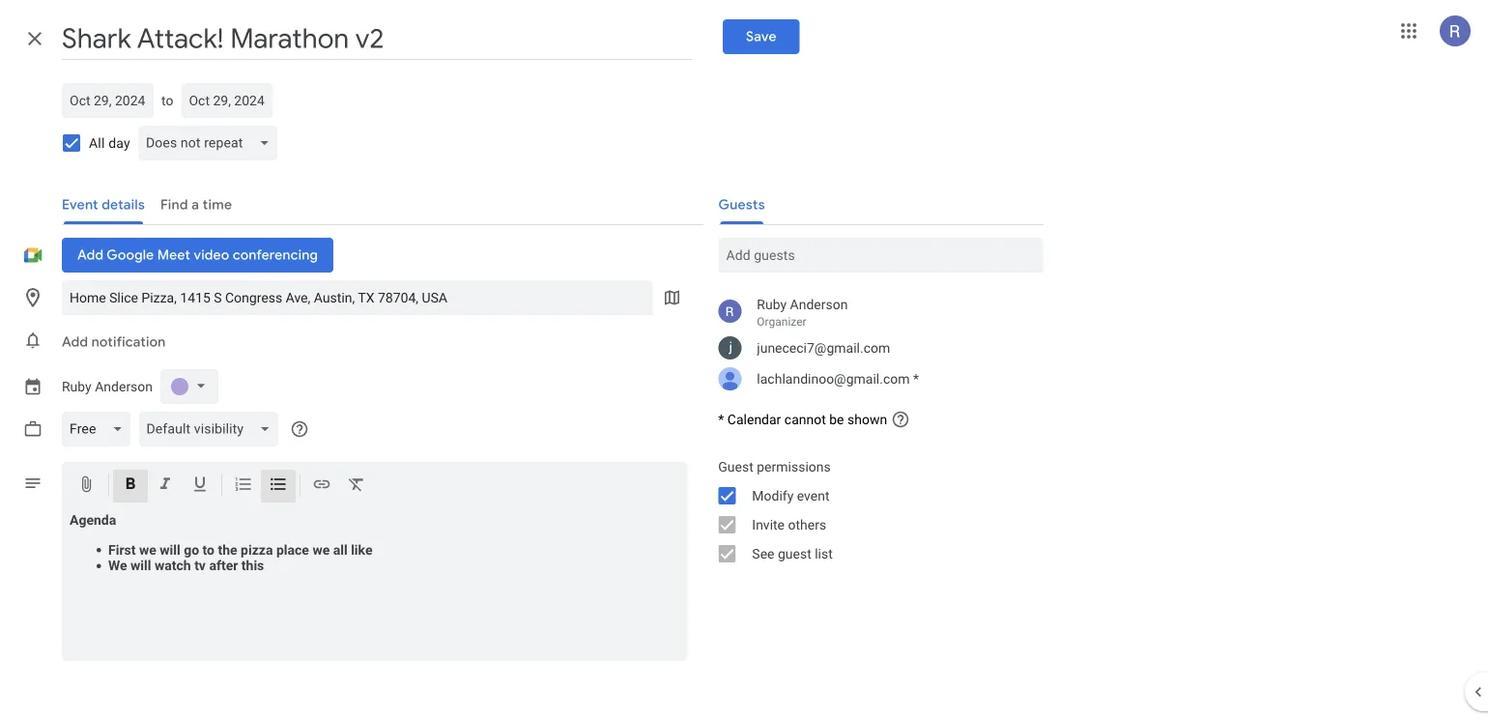 Task type: locate. For each thing, give the bounding box(es) containing it.
1 horizontal spatial we
[[313, 542, 330, 558]]

1 horizontal spatial *
[[913, 371, 919, 387]]

notification
[[91, 333, 166, 351]]

Location text field
[[70, 280, 645, 315]]

0 horizontal spatial we
[[139, 542, 156, 558]]

1 horizontal spatial to
[[203, 542, 215, 558]]

1 vertical spatial ruby
[[62, 379, 92, 395]]

anderson inside ruby anderson organizer
[[790, 296, 848, 312]]

* down junececi7@gmail.com tree item
[[913, 371, 919, 387]]

1 vertical spatial anderson
[[95, 379, 153, 395]]

1 vertical spatial to
[[203, 542, 215, 558]]

cannot
[[785, 411, 826, 427]]

all
[[333, 542, 348, 558]]

we
[[139, 542, 156, 558], [313, 542, 330, 558]]

invite others
[[752, 517, 826, 533]]

anderson
[[790, 296, 848, 312], [95, 379, 153, 395]]

0 vertical spatial *
[[913, 371, 919, 387]]

underline image
[[190, 475, 210, 497]]

group containing guest permissions
[[703, 452, 1043, 568]]

to right go
[[203, 542, 215, 558]]

group
[[703, 452, 1043, 568]]

ruby down add
[[62, 379, 92, 395]]

bold image
[[121, 475, 140, 497]]

* left calendar
[[718, 411, 724, 427]]

will right we
[[131, 558, 151, 574]]

1 horizontal spatial anderson
[[790, 296, 848, 312]]

0 horizontal spatial anderson
[[95, 379, 153, 395]]

will
[[160, 542, 180, 558], [131, 558, 151, 574]]

ruby for ruby anderson organizer
[[757, 296, 787, 312]]

tv
[[194, 558, 206, 574]]

anderson up organizer
[[790, 296, 848, 312]]

we
[[108, 558, 127, 574]]

0 horizontal spatial ruby
[[62, 379, 92, 395]]

1 horizontal spatial will
[[160, 542, 180, 558]]

we right first
[[139, 542, 156, 558]]

ruby anderson
[[62, 379, 153, 395]]

0 vertical spatial anderson
[[790, 296, 848, 312]]

go
[[184, 542, 199, 558]]

modify
[[752, 488, 794, 504]]

2 we from the left
[[313, 542, 330, 558]]

ruby for ruby anderson
[[62, 379, 92, 395]]

ruby up organizer
[[757, 296, 787, 312]]

others
[[788, 517, 826, 533]]

to
[[161, 92, 173, 108], [203, 542, 215, 558]]

like
[[351, 542, 373, 558]]

Description text field
[[62, 512, 687, 657]]

save
[[746, 28, 777, 45]]

we left all
[[313, 542, 330, 558]]

junececi7@gmail.com tree item
[[703, 332, 1043, 363]]

modify event
[[752, 488, 830, 504]]

* inside the lachlandinoo@gmail.com tree item
[[913, 371, 919, 387]]

day
[[108, 135, 130, 151]]

ruby
[[757, 296, 787, 312], [62, 379, 92, 395]]

agenda first we will go to the pizza place we all like we will watch tv after this
[[70, 512, 373, 574]]

junececi7@gmail.com
[[757, 340, 890, 356]]

1 horizontal spatial ruby
[[757, 296, 787, 312]]

anderson down notification
[[95, 379, 153, 395]]

guest
[[778, 546, 812, 562]]

ruby inside ruby anderson organizer
[[757, 296, 787, 312]]

guest
[[718, 459, 754, 475]]

0 horizontal spatial to
[[161, 92, 173, 108]]

this
[[241, 558, 264, 574]]

guests invited to this event. tree
[[703, 292, 1043, 394]]

calendar
[[728, 411, 781, 427]]

lachlandinoo@gmail.com
[[757, 371, 910, 387]]

to inside agenda first we will go to the pizza place we all like we will watch tv after this
[[203, 542, 215, 558]]

*
[[913, 371, 919, 387], [718, 411, 724, 427]]

see guest list
[[752, 546, 833, 562]]

0 vertical spatial to
[[161, 92, 173, 108]]

1 vertical spatial *
[[718, 411, 724, 427]]

italic image
[[156, 475, 175, 497]]

shown
[[848, 411, 887, 427]]

to right start date text field
[[161, 92, 173, 108]]

0 vertical spatial ruby
[[757, 296, 787, 312]]

permissions
[[757, 459, 831, 475]]

None field
[[138, 126, 285, 160], [62, 412, 139, 447], [139, 412, 286, 447], [138, 126, 285, 160], [62, 412, 139, 447], [139, 412, 286, 447]]

will left go
[[160, 542, 180, 558]]



Task type: describe. For each thing, give the bounding box(es) containing it.
place
[[276, 542, 309, 558]]

add notification
[[62, 333, 166, 351]]

after
[[209, 558, 238, 574]]

Title text field
[[62, 17, 692, 60]]

bulleted list image
[[269, 475, 288, 497]]

formatting options toolbar
[[62, 462, 687, 509]]

ruby anderson organizer
[[757, 296, 848, 329]]

0 horizontal spatial *
[[718, 411, 724, 427]]

End date text field
[[189, 89, 265, 112]]

Start date text field
[[70, 89, 146, 112]]

agenda
[[70, 512, 116, 528]]

event
[[797, 488, 830, 504]]

save button
[[723, 19, 800, 54]]

ruby anderson, organizer tree item
[[703, 292, 1043, 332]]

see
[[752, 546, 775, 562]]

list
[[815, 546, 833, 562]]

invite
[[752, 517, 785, 533]]

numbered list image
[[234, 475, 253, 497]]

anderson for ruby anderson organizer
[[790, 296, 848, 312]]

watch
[[155, 558, 191, 574]]

pizza
[[241, 542, 273, 558]]

add
[[62, 333, 88, 351]]

lachlandinoo@gmail.com tree item
[[703, 363, 1043, 394]]

anderson for ruby anderson
[[95, 379, 153, 395]]

be
[[829, 411, 844, 427]]

first
[[108, 542, 136, 558]]

insert link image
[[312, 475, 332, 497]]

1 we from the left
[[139, 542, 156, 558]]

guest permissions
[[718, 459, 831, 475]]

lachlandinoo@gmail.com *
[[757, 371, 919, 387]]

all
[[89, 135, 105, 151]]

0 horizontal spatial will
[[131, 558, 151, 574]]

add notification button
[[54, 319, 173, 365]]

all day
[[89, 135, 130, 151]]

* calendar cannot be shown
[[718, 411, 887, 427]]

Guests text field
[[726, 238, 1035, 273]]

the
[[218, 542, 237, 558]]

remove formatting image
[[347, 475, 366, 497]]

organizer
[[757, 315, 807, 329]]



Task type: vqa. For each thing, say whether or not it's contained in the screenshot.
21
no



